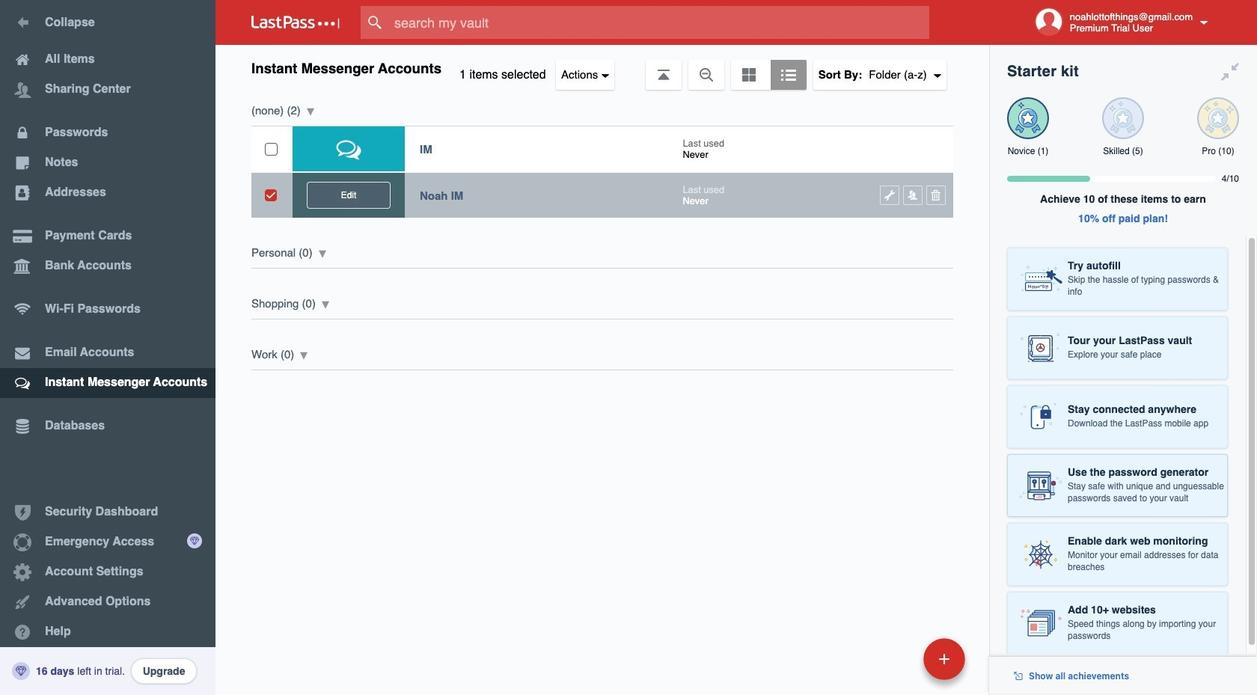Task type: vqa. For each thing, say whether or not it's contained in the screenshot.
New item image in the right bottom of the page
no



Task type: locate. For each thing, give the bounding box(es) containing it.
lastpass image
[[251, 16, 340, 29]]

new item element
[[821, 638, 971, 680]]



Task type: describe. For each thing, give the bounding box(es) containing it.
main navigation navigation
[[0, 0, 216, 695]]

Search search field
[[361, 6, 959, 39]]

search my vault text field
[[361, 6, 959, 39]]

vault options navigation
[[216, 45, 989, 90]]

new item navigation
[[821, 634, 974, 695]]



